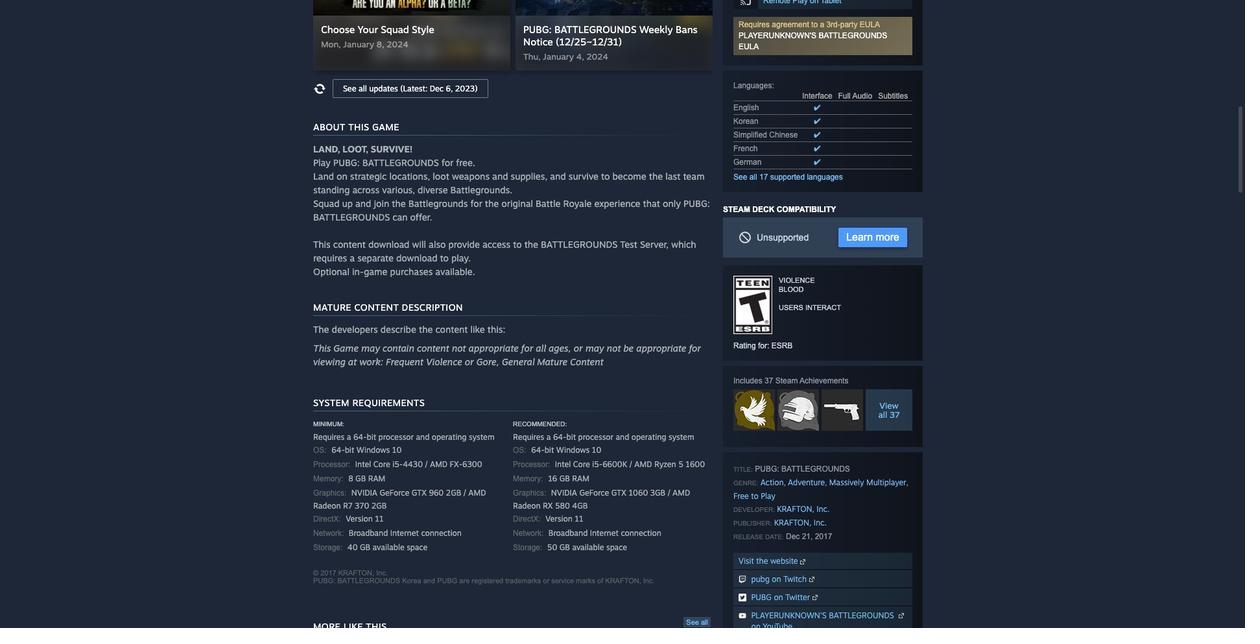 Task type: vqa. For each thing, say whether or not it's contained in the screenshot.
Processor: associated with 16 GB RAM
yes



Task type: locate. For each thing, give the bounding box(es) containing it.
1 version from the left
[[346, 514, 373, 524]]

0 horizontal spatial requires
[[313, 432, 345, 442]]

1 gtx from the left
[[412, 488, 427, 498]]

graphics: for rx
[[513, 489, 546, 498]]

2 ✔ from the top
[[814, 117, 821, 126]]

2 operating from the left
[[632, 432, 667, 442]]

1 vertical spatial play
[[761, 491, 776, 501]]

version down 370
[[346, 514, 373, 524]]

2024 down (12/25~12/31)
[[587, 51, 608, 62]]

i5- inside requires a 64-bit processor and operating system os: 64-bit windows 10 processor: intel core i5-4430 / amd fx-6300 memory: 8 gb ram
[[393, 459, 403, 469]]

all for updates
[[359, 84, 367, 93]]

2 windows from the left
[[557, 445, 590, 455]]

gb inside "directx: version 11 network: broadband internet connection storage: 40 gb available space"
[[360, 542, 371, 552]]

1 horizontal spatial appropriate
[[637, 343, 687, 354]]

game
[[372, 121, 400, 132], [333, 343, 359, 354]]

/ right 6600k
[[630, 459, 632, 469]]

1 horizontal spatial available
[[572, 542, 604, 552]]

1 processor from the left
[[379, 432, 414, 442]]

ghost image
[[822, 389, 864, 431]]

broadband inside "directx: version 11 network: broadband internet connection storage: 40 gb available space"
[[349, 528, 388, 538]]

1 os: from the left
[[313, 446, 327, 455]]

0 horizontal spatial not
[[452, 343, 466, 354]]

geforce inside nvidia geforce gtx 960 2gb / amd radeon r7 370 2gb
[[380, 488, 410, 498]]

2gb right the 960
[[446, 488, 462, 498]]

january down your
[[343, 39, 374, 49]]

2 connection from the left
[[621, 528, 662, 538]]

i5- up nvidia geforce gtx 1060 3gb / amd radeon rx 580 4gb at the bottom of page
[[592, 459, 603, 469]]

1 vertical spatial 37
[[890, 409, 900, 420]]

0 horizontal spatial content
[[355, 302, 399, 313]]

connection
[[421, 528, 462, 538], [621, 528, 662, 538]]

fx-
[[450, 459, 463, 469]]

3gb
[[651, 488, 666, 498]]

storage: for 40 gb available space
[[313, 543, 343, 552]]

0 horizontal spatial january
[[343, 39, 374, 49]]

network: for 50 gb available space
[[513, 529, 544, 538]]

directx: for nvidia geforce gtx 1060 3gb / amd radeon rx 580 4gb
[[513, 514, 541, 524]]

1 horizontal spatial 2gb
[[446, 488, 462, 498]]

network: down r7
[[313, 529, 344, 538]]

this inside this content download will also provide access to the battlegrounds test server, which requires a separate download to play. optional in-game purchases available.
[[313, 239, 331, 250]]

mature up the
[[313, 302, 352, 313]]

download up separate
[[368, 239, 410, 250]]

interface full audio subtitles
[[802, 91, 908, 101]]

✔
[[814, 103, 821, 112], [814, 117, 821, 126], [814, 130, 821, 139], [814, 144, 821, 153], [814, 158, 821, 167]]

dec left 6,
[[430, 84, 444, 93]]

krafton, inc. link for publisher:
[[775, 518, 827, 527]]

at
[[348, 356, 357, 367]]

gb right 8
[[356, 474, 366, 483]]

network: down rx
[[513, 529, 544, 538]]

in-
[[352, 266, 364, 277]]

this for content
[[313, 239, 331, 250]]

windows inside requires a 64-bit processor and operating system os: 64-bit windows 10 processor: intel core i5-4430 / amd fx-6300 memory: 8 gb ram
[[357, 445, 390, 455]]

version inside directx: version 11 network: broadband internet connection storage: 50 gb available space
[[546, 514, 573, 524]]

storage: inside "directx: version 11 network: broadband internet connection storage: 40 gb available space"
[[313, 543, 343, 552]]

1 horizontal spatial nvidia
[[551, 488, 577, 498]]

intel inside requires a 64-bit processor and operating system os: 64-bit windows 10 processor: intel core i5-6600k / amd ryzen 5 1600 memory: 16 gb ram
[[555, 459, 571, 469]]

a inside requires agreement to a 3rd-party eula playerunknown's battlegrounds eula
[[820, 20, 825, 29]]

✔ for french
[[814, 144, 821, 153]]

core
[[374, 459, 390, 469], [573, 459, 590, 469]]

space inside directx: version 11 network: broadband internet connection storage: 50 gb available space
[[607, 542, 627, 552]]

available for 50
[[572, 542, 604, 552]]

separate
[[358, 252, 394, 263]]

processor inside requires a 64-bit processor and operating system os: 64-bit windows 10 processor: intel core i5-6600k / amd ryzen 5 1600 memory: 16 gb ram
[[578, 432, 614, 442]]

0 vertical spatial january
[[343, 39, 374, 49]]

0 horizontal spatial processor
[[379, 432, 414, 442]]

2 intel from the left
[[555, 459, 571, 469]]

0 horizontal spatial gtx
[[412, 488, 427, 498]]

learn more
[[847, 232, 900, 243]]

on inside land, loot, survive! play pubg: battlegrounds for free. land on strategic locations, loot weapons and supplies, and survive to become the last team standing across various, diverse battlegrounds. squad up and join the battlegrounds for the original battle royale experience that only pubg: battlegrounds can offer.
[[337, 171, 348, 182]]

5 ✔ from the top
[[814, 158, 821, 167]]

1 vertical spatial see
[[734, 173, 748, 182]]

11 down nvidia geforce gtx 960 2gb / amd radeon r7 370 2gb
[[375, 514, 384, 524]]

0 horizontal spatial ram
[[368, 474, 386, 483]]

a inside this content download will also provide access to the battlegrounds test server, which requires a separate download to play. optional in-game purchases available.
[[350, 252, 355, 263]]

1 vertical spatial pubg
[[752, 592, 772, 602]]

gb inside requires a 64-bit processor and operating system os: 64-bit windows 10 processor: intel core i5-4430 / amd fx-6300 memory: 8 gb ram
[[356, 474, 366, 483]]

visit
[[739, 556, 754, 566]]

os: down minimum:
[[313, 446, 327, 455]]

1 vertical spatial mature
[[538, 356, 568, 367]]

0 horizontal spatial windows
[[357, 445, 390, 455]]

land
[[313, 171, 334, 182]]

37 inside view all 37
[[890, 409, 900, 420]]

windows up 16
[[557, 445, 590, 455]]

the inside visit the website 'link'
[[757, 556, 768, 566]]

37 right ghost image
[[890, 409, 900, 420]]

and inside © 2017 krafton, inc. pubg: battlegrounds korea and pubg are registered trademarks or service marks of krafton, inc.
[[423, 577, 435, 585]]

1 horizontal spatial graphics:
[[513, 489, 546, 498]]

thu,
[[524, 51, 541, 62]]

2 horizontal spatial ,
[[907, 478, 909, 487]]

windows for intel core i5-4430 / amd fx-6300
[[357, 445, 390, 455]]

operating
[[432, 432, 467, 442], [632, 432, 667, 442]]

graphics: up rx
[[513, 489, 546, 498]]

2 space from the left
[[607, 542, 627, 552]]

1 vertical spatial this
[[313, 239, 331, 250]]

0 horizontal spatial network:
[[313, 529, 344, 538]]

connection inside "directx: version 11 network: broadband internet connection storage: 40 gb available space"
[[421, 528, 462, 538]]

requires inside requires a 64-bit processor and operating system os: 64-bit windows 10 processor: intel core i5-6600k / amd ryzen 5 1600 memory: 16 gb ram
[[513, 432, 545, 442]]

storage: left 40
[[313, 543, 343, 552]]

content up the describe
[[355, 302, 399, 313]]

all
[[359, 84, 367, 93], [750, 173, 758, 182], [536, 343, 546, 354], [879, 409, 888, 420], [701, 618, 708, 626]]

3 , from the left
[[907, 478, 909, 487]]

1 horizontal spatial not
[[607, 343, 621, 354]]

i5- up nvidia geforce gtx 960 2gb / amd radeon r7 370 2gb
[[393, 459, 403, 469]]

version inside "directx: version 11 network: broadband internet connection storage: 40 gb available space"
[[346, 514, 373, 524]]

mature down ages, on the bottom of the page
[[538, 356, 568, 367]]

10 up nvidia geforce gtx 1060 3gb / amd radeon rx 580 4gb at the bottom of page
[[592, 445, 602, 455]]

ram up 4gb
[[572, 474, 590, 483]]

network: inside "directx: version 11 network: broadband internet connection storage: 40 gb available space"
[[313, 529, 344, 538]]

1 i5- from the left
[[393, 459, 403, 469]]

january for your
[[343, 39, 374, 49]]

2017 right 21,
[[815, 532, 833, 541]]

os: inside requires a 64-bit processor and operating system os: 64-bit windows 10 processor: intel core i5-4430 / amd fx-6300 memory: 8 gb ram
[[313, 446, 327, 455]]

0 horizontal spatial play
[[313, 157, 331, 168]]

internet inside directx: version 11 network: broadband internet connection storage: 50 gb available space
[[590, 528, 619, 538]]

operating for ryzen
[[632, 432, 667, 442]]

version down 580
[[546, 514, 573, 524]]

windows down system requirements
[[357, 445, 390, 455]]

2 horizontal spatial or
[[574, 343, 583, 354]]

os: inside requires a 64-bit processor and operating system os: 64-bit windows 10 processor: intel core i5-6600k / amd ryzen 5 1600 memory: 16 gb ram
[[513, 446, 527, 455]]

mon, january 8, 2024
[[321, 39, 409, 49]]

2 geforce from the left
[[580, 488, 609, 498]]

mature
[[313, 302, 352, 313], [538, 356, 568, 367]]

1 10 from the left
[[392, 445, 402, 455]]

to
[[812, 20, 818, 29], [601, 171, 610, 182], [513, 239, 522, 250], [440, 252, 449, 263], [752, 491, 759, 501]]

operating up ryzen on the right bottom of the page
[[632, 432, 667, 442]]

to inside requires agreement to a 3rd-party eula playerunknown's battlegrounds eula
[[812, 20, 818, 29]]

1 horizontal spatial network:
[[513, 529, 544, 538]]

battlegrounds inside this content download will also provide access to the battlegrounds test server, which requires a separate download to play. optional in-game purchases available.
[[541, 239, 618, 250]]

memory: left 16
[[513, 474, 543, 483]]

processor: inside requires a 64-bit processor and operating system os: 64-bit windows 10 processor: intel core i5-4430 / amd fx-6300 memory: 8 gb ram
[[313, 460, 351, 469]]

languages
[[734, 81, 772, 90]]

see for see all 17 supported languages
[[734, 173, 748, 182]]

/ right 3gb
[[668, 488, 671, 498]]

steam left 'deck'
[[723, 205, 751, 214]]

action
[[761, 477, 784, 487]]

this up loot,
[[349, 121, 369, 132]]

0 horizontal spatial geforce
[[380, 488, 410, 498]]

processor: inside requires a 64-bit processor and operating system os: 64-bit windows 10 processor: intel core i5-6600k / amd ryzen 5 1600 memory: 16 gb ram
[[513, 460, 550, 469]]

not left be
[[607, 343, 621, 354]]

playerunknown's down agreement
[[739, 31, 817, 40]]

the right access
[[525, 239, 539, 250]]

mature inside this game may contain content not appropriate for all ages, or may not be appropriate for viewing at work: frequent violence or gore, general mature content
[[538, 356, 568, 367]]

1 horizontal spatial 2024
[[587, 51, 608, 62]]

version
[[346, 514, 373, 524], [546, 514, 573, 524]]

10 inside requires a 64-bit processor and operating system os: 64-bit windows 10 processor: intel core i5-6600k / amd ryzen 5 1600 memory: 16 gb ram
[[592, 445, 602, 455]]

playerunknown's inside requires agreement to a 3rd-party eula playerunknown's battlegrounds eula
[[739, 31, 817, 40]]

2 storage: from the left
[[513, 543, 543, 552]]

2 horizontal spatial see
[[734, 173, 748, 182]]

0 vertical spatial 2gb
[[446, 488, 462, 498]]

requires inside requires a 64-bit processor and operating system os: 64-bit windows 10 processor: intel core i5-4430 / amd fx-6300 memory: 8 gb ram
[[313, 432, 345, 442]]

nvidia up 370
[[352, 488, 378, 498]]

a left 3rd-
[[820, 20, 825, 29]]

2023)
[[455, 84, 478, 93]]

0 horizontal spatial graphics:
[[313, 489, 347, 498]]

1 radeon from the left
[[313, 501, 341, 511]]

requirements
[[353, 397, 425, 408]]

0 vertical spatial violence
[[779, 276, 815, 284]]

✔ for german
[[814, 158, 821, 167]]

system for 6300
[[469, 432, 495, 442]]

pubg: inside land, loot, survive! play pubg: battlegrounds for free. land on strategic locations, loot weapons and supplies, and survive to become the last team standing across various, diverse battlegrounds. squad up and join the battlegrounds for the original battle royale experience that only pubg: battlegrounds can offer.
[[333, 157, 360, 168]]

storage: inside directx: version 11 network: broadband internet connection storage: 50 gb available space
[[513, 543, 543, 552]]

processor up 6600k
[[578, 432, 614, 442]]

operating up fx-
[[432, 432, 467, 442]]

1 operating from the left
[[432, 432, 467, 442]]

nvidia inside nvidia geforce gtx 1060 3gb / amd radeon rx 580 4gb
[[551, 488, 577, 498]]

the down battlegrounds.
[[485, 198, 499, 209]]

dec
[[430, 84, 444, 93], [786, 532, 800, 541]]

across
[[353, 184, 380, 195]]

battlegrounds up adventure link
[[782, 465, 850, 474]]

graphics: up r7
[[313, 489, 347, 498]]

gb right 16
[[560, 474, 570, 483]]

internet inside "directx: version 11 network: broadband internet connection storage: 40 gb available space"
[[390, 528, 419, 538]]

geforce inside nvidia geforce gtx 1060 3gb / amd radeon rx 580 4gb
[[580, 488, 609, 498]]

2 internet from the left
[[590, 528, 619, 538]]

system
[[469, 432, 495, 442], [669, 432, 695, 442]]

this up viewing on the left bottom of the page
[[313, 343, 331, 354]]

okay, now i'm ready image
[[778, 389, 819, 431]]

twitter
[[786, 592, 810, 602]]

all inside view all 37
[[879, 409, 888, 420]]

1 horizontal spatial processor
[[578, 432, 614, 442]]

mon,
[[321, 39, 341, 49]]

this inside this game may contain content not appropriate for all ages, or may not be appropriate for viewing at work: frequent violence or gore, general mature content
[[313, 343, 331, 354]]

2024
[[387, 39, 409, 49], [587, 51, 608, 62]]

0 horizontal spatial may
[[361, 343, 380, 354]]

0 horizontal spatial connection
[[421, 528, 462, 538]]

geforce down 4430
[[380, 488, 410, 498]]

1 processor: from the left
[[313, 460, 351, 469]]

/
[[425, 459, 428, 469], [630, 459, 632, 469], [464, 488, 466, 498], [668, 488, 671, 498]]

1 vertical spatial game
[[333, 343, 359, 354]]

1 horizontal spatial violence
[[779, 276, 815, 284]]

core left 6600k
[[573, 459, 590, 469]]

content
[[355, 302, 399, 313], [570, 356, 604, 367]]

37 right includes
[[765, 376, 774, 385]]

1 core from the left
[[374, 459, 390, 469]]

to right the survive
[[601, 171, 610, 182]]

0 vertical spatial playerunknown's
[[739, 31, 817, 40]]

2 radeon from the left
[[513, 501, 541, 511]]

simplified
[[734, 130, 768, 139]]

6300
[[463, 459, 482, 469]]

2 core from the left
[[573, 459, 590, 469]]

chinese
[[770, 130, 798, 139]]

i5- inside requires a 64-bit processor and operating system os: 64-bit windows 10 processor: intel core i5-6600k / amd ryzen 5 1600 memory: 16 gb ram
[[592, 459, 603, 469]]

the inside this content download will also provide access to the battlegrounds test server, which requires a separate download to play. optional in-game purchases available.
[[525, 239, 539, 250]]

requires for intel core i5-6600k / amd ryzen 5 1600
[[513, 432, 545, 442]]

1 vertical spatial playerunknown's
[[752, 610, 827, 620]]

eula up languages on the top right of the page
[[739, 42, 759, 51]]

gtx for 1060
[[612, 488, 627, 498]]

, right massively
[[907, 478, 909, 487]]

ram right 8
[[368, 474, 386, 483]]

may
[[361, 343, 380, 354], [586, 343, 604, 354]]

see all 17 supported languages link
[[734, 173, 843, 182]]

1060
[[629, 488, 648, 498]]

amd inside requires a 64-bit processor and operating system os: 64-bit windows 10 processor: intel core i5-4430 / amd fx-6300 memory: 8 gb ram
[[430, 459, 448, 469]]

play down action link on the bottom right of page
[[761, 491, 776, 501]]

2 system from the left
[[669, 432, 695, 442]]

1 connection from the left
[[421, 528, 462, 538]]

radeon left r7
[[313, 501, 341, 511]]

1 horizontal spatial geforce
[[580, 488, 609, 498]]

system inside requires a 64-bit processor and operating system os: 64-bit windows 10 processor: intel core i5-6600k / amd ryzen 5 1600 memory: 16 gb ram
[[669, 432, 695, 442]]

content down the developers describe the content like this:
[[417, 343, 449, 354]]

/ right 4430
[[425, 459, 428, 469]]

0 horizontal spatial broadband
[[349, 528, 388, 538]]

0 horizontal spatial dec
[[430, 84, 444, 93]]

january
[[343, 39, 374, 49], [543, 51, 574, 62]]

on up standing
[[337, 171, 348, 182]]

contain
[[383, 343, 415, 354]]

0 vertical spatial content
[[355, 302, 399, 313]]

squad up 8,
[[381, 23, 409, 36]]

massively
[[830, 477, 864, 487]]

2 vertical spatial content
[[417, 343, 449, 354]]

10 for 6600k
[[592, 445, 602, 455]]

choose your squad style
[[321, 23, 434, 36]]

2 gtx from the left
[[612, 488, 627, 498]]

full
[[838, 91, 851, 101]]

may left be
[[586, 343, 604, 354]]

0 vertical spatial game
[[372, 121, 400, 132]]

0 horizontal spatial 2gb
[[372, 501, 387, 511]]

visit the website link
[[734, 553, 913, 569]]

0 vertical spatial mature
[[313, 302, 352, 313]]

system inside requires a 64-bit processor and operating system os: 64-bit windows 10 processor: intel core i5-4430 / amd fx-6300 memory: 8 gb ram
[[469, 432, 495, 442]]

a inside requires a 64-bit processor and operating system os: 64-bit windows 10 processor: intel core i5-6600k / amd ryzen 5 1600 memory: 16 gb ram
[[547, 432, 551, 442]]

gb
[[356, 474, 366, 483], [560, 474, 570, 483], [360, 542, 371, 552], [560, 542, 570, 552]]

nvidia inside nvidia geforce gtx 960 2gb / amd radeon r7 370 2gb
[[352, 488, 378, 498]]

1 appropriate from the left
[[469, 343, 519, 354]]

1 space from the left
[[407, 542, 428, 552]]

storage: for 50 gb available space
[[513, 543, 543, 552]]

game up survive!
[[372, 121, 400, 132]]

steam up okay, now i'm ready image
[[776, 376, 798, 385]]

2 11 from the left
[[575, 514, 584, 524]]

1 intel from the left
[[355, 459, 371, 469]]

1 , from the left
[[784, 478, 786, 487]]

the down description
[[419, 324, 433, 335]]

1 horizontal spatial storage:
[[513, 543, 543, 552]]

5
[[679, 459, 684, 469]]

gb inside requires a 64-bit processor and operating system os: 64-bit windows 10 processor: intel core i5-6600k / amd ryzen 5 1600 memory: 16 gb ram
[[560, 474, 570, 483]]

1 horizontal spatial radeon
[[513, 501, 541, 511]]

directx: inside directx: version 11 network: broadband internet connection storage: 50 gb available space
[[513, 514, 541, 524]]

geforce up 4gb
[[580, 488, 609, 498]]

content inside this game may contain content not appropriate for all ages, or may not be appropriate for viewing at work: frequent violence or gore, general mature content
[[417, 343, 449, 354]]

play up land
[[313, 157, 331, 168]]

0 horizontal spatial appropriate
[[469, 343, 519, 354]]

1 horizontal spatial connection
[[621, 528, 662, 538]]

0 horizontal spatial nvidia
[[352, 488, 378, 498]]

requires
[[313, 252, 347, 263]]

2 appropriate from the left
[[637, 343, 687, 354]]

0 horizontal spatial directx:
[[313, 514, 341, 524]]

2 os: from the left
[[513, 446, 527, 455]]

krafton, inc. link for developer:
[[777, 504, 830, 514]]

optional
[[313, 266, 350, 277]]

1 windows from the left
[[357, 445, 390, 455]]

2 nvidia from the left
[[551, 488, 577, 498]]

on inside playerunknown's battlegrounds on youtube
[[752, 622, 761, 628]]

see all updates (latest: dec 6, 2023)
[[343, 84, 478, 93]]

to inside land, loot, survive! play pubg: battlegrounds for free. land on strategic locations, loot weapons and supplies, and survive to become the last team standing across various, diverse battlegrounds. squad up and join the battlegrounds for the original battle royale experience that only pubg: battlegrounds can offer.
[[601, 171, 610, 182]]

2024 right 8,
[[387, 39, 409, 49]]

amd inside nvidia geforce gtx 960 2gb / amd radeon r7 370 2gb
[[469, 488, 486, 498]]

operating inside requires a 64-bit processor and operating system os: 64-bit windows 10 processor: intel core i5-4430 / amd fx-6300 memory: 8 gb ram
[[432, 432, 467, 442]]

core inside requires a 64-bit processor and operating system os: 64-bit windows 10 processor: intel core i5-6600k / amd ryzen 5 1600 memory: 16 gb ram
[[573, 459, 590, 469]]

memory: left 8
[[313, 474, 344, 483]]

2 graphics: from the left
[[513, 489, 546, 498]]

11 inside directx: version 11 network: broadband internet connection storage: 50 gb available space
[[575, 514, 584, 524]]

1 vertical spatial 2024
[[587, 51, 608, 62]]

0 vertical spatial squad
[[381, 23, 409, 36]]

1 horizontal spatial windows
[[557, 445, 590, 455]]

krafton, inc. link
[[777, 504, 830, 514], [775, 518, 827, 527]]

intel inside requires a 64-bit processor and operating system os: 64-bit windows 10 processor: intel core i5-4430 / amd fx-6300 memory: 8 gb ram
[[355, 459, 371, 469]]

amd right 3gb
[[673, 488, 691, 498]]

1 vertical spatial content
[[570, 356, 604, 367]]

1 broadband from the left
[[349, 528, 388, 538]]

version for 370
[[346, 514, 373, 524]]

game up at
[[333, 343, 359, 354]]

content
[[333, 239, 366, 250], [436, 324, 468, 335], [417, 343, 449, 354]]

1 internet from the left
[[390, 528, 419, 538]]

1 horizontal spatial system
[[669, 432, 695, 442]]

work:
[[360, 356, 384, 367]]

not
[[452, 343, 466, 354], [607, 343, 621, 354]]

(12/25~12/31)
[[556, 36, 622, 48]]

system for 5
[[669, 432, 695, 442]]

for
[[442, 157, 454, 168], [471, 198, 483, 209], [521, 343, 534, 354], [689, 343, 701, 354]]

0 horizontal spatial os:
[[313, 446, 327, 455]]

1 vertical spatial or
[[465, 356, 474, 367]]

1 11 from the left
[[375, 514, 384, 524]]

1 ✔ from the top
[[814, 103, 821, 112]]

4 ✔ from the top
[[814, 144, 821, 153]]

space inside "directx: version 11 network: broadband internet connection storage: 40 gb available space"
[[407, 542, 428, 552]]

operating inside requires a 64-bit processor and operating system os: 64-bit windows 10 processor: intel core i5-6600k / amd ryzen 5 1600 memory: 16 gb ram
[[632, 432, 667, 442]]

content inside this content download will also provide access to the battlegrounds test server, which requires a separate download to play. optional in-game purchases available.
[[333, 239, 366, 250]]

2 vertical spatial or
[[543, 577, 550, 585]]

available.
[[436, 266, 475, 277]]

64-
[[354, 432, 367, 442], [553, 432, 567, 442], [332, 445, 345, 455], [531, 445, 545, 455]]

0 horizontal spatial steam
[[723, 205, 751, 214]]

1 horizontal spatial 2017
[[815, 532, 833, 541]]

krafton, up 21,
[[775, 518, 812, 527]]

processor for 4430
[[379, 432, 414, 442]]

pubg down pubg
[[752, 592, 772, 602]]

1 vertical spatial download
[[396, 252, 438, 263]]

11 for 4gb
[[575, 514, 584, 524]]

ages,
[[549, 343, 571, 354]]

1 horizontal spatial see
[[687, 618, 699, 626]]

1 horizontal spatial eula
[[860, 20, 880, 29]]

processor inside requires a 64-bit processor and operating system os: 64-bit windows 10 processor: intel core i5-4430 / amd fx-6300 memory: 8 gb ram
[[379, 432, 414, 442]]

pubg on twitter
[[752, 592, 810, 602]]

battlegrounds
[[555, 23, 637, 36], [819, 31, 888, 40], [362, 157, 439, 168], [313, 211, 390, 223], [541, 239, 618, 250], [782, 465, 850, 474], [338, 577, 400, 585], [829, 610, 894, 620]]

content down ages, on the bottom of the page
[[570, 356, 604, 367]]

2017 inside title: pubg: battlegrounds genre: action , adventure , massively multiplayer , free to play developer: krafton, inc. publisher: krafton, inc. release date: dec 21, 2017
[[815, 532, 833, 541]]

game
[[364, 266, 388, 277]]

1 vertical spatial krafton, inc. link
[[775, 518, 827, 527]]

0 vertical spatial krafton, inc. link
[[777, 504, 830, 514]]

appropriate
[[469, 343, 519, 354], [637, 343, 687, 354]]

memory:
[[313, 474, 344, 483], [513, 474, 543, 483]]

2gb
[[446, 488, 462, 498], [372, 501, 387, 511]]

available inside "directx: version 11 network: broadband internet connection storage: 40 gb available space"
[[373, 542, 405, 552]]

✔ for english
[[814, 103, 821, 112]]

2024 for squad
[[387, 39, 409, 49]]

on
[[337, 171, 348, 182], [772, 574, 782, 584], [774, 592, 783, 602], [752, 622, 761, 628]]

2 10 from the left
[[592, 445, 602, 455]]

1 horizontal spatial content
[[570, 356, 604, 367]]

0 vertical spatial content
[[333, 239, 366, 250]]

squad down standing
[[313, 198, 340, 209]]

french
[[734, 144, 758, 153]]

0 horizontal spatial radeon
[[313, 501, 341, 511]]

play.
[[452, 252, 471, 263]]

connection for 40 gb available space
[[421, 528, 462, 538]]

or right ages, on the bottom of the page
[[574, 343, 583, 354]]

3 ✔ from the top
[[814, 130, 821, 139]]

1 horizontal spatial version
[[546, 514, 573, 524]]

0 horizontal spatial ,
[[784, 478, 786, 487]]

developers
[[332, 324, 378, 335]]

windows
[[357, 445, 390, 455], [557, 445, 590, 455]]

2 i5- from the left
[[592, 459, 603, 469]]

network: inside directx: version 11 network: broadband internet connection storage: 50 gb available space
[[513, 529, 544, 538]]

windows inside requires a 64-bit processor and operating system os: 64-bit windows 10 processor: intel core i5-6600k / amd ryzen 5 1600 memory: 16 gb ram
[[557, 445, 590, 455]]

0 vertical spatial 2017
[[815, 532, 833, 541]]

1 horizontal spatial squad
[[381, 23, 409, 36]]

internet down nvidia geforce gtx 960 2gb / amd radeon r7 370 2gb
[[390, 528, 419, 538]]

1 vertical spatial eula
[[739, 42, 759, 51]]

1 ram from the left
[[368, 474, 386, 483]]

processor: for 16 gb ram
[[513, 460, 550, 469]]

2017 inside © 2017 krafton, inc. pubg: battlegrounds korea and pubg are registered trademarks or service marks of krafton, inc.
[[321, 569, 336, 577]]

0 vertical spatial play
[[313, 157, 331, 168]]

pubg left the are
[[437, 577, 458, 585]]

bit
[[367, 432, 376, 442], [567, 432, 576, 442], [345, 445, 354, 455], [545, 445, 554, 455]]

1 vertical spatial 2gb
[[372, 501, 387, 511]]

see inside 'link'
[[687, 618, 699, 626]]

1 horizontal spatial gtx
[[612, 488, 627, 498]]

radeon inside nvidia geforce gtx 960 2gb / amd radeon r7 370 2gb
[[313, 501, 341, 511]]

0 vertical spatial this
[[349, 121, 369, 132]]

on down pubg on twitch
[[774, 592, 783, 602]]

0 horizontal spatial 2017
[[321, 569, 336, 577]]

requires for intel core i5-4430 / amd fx-6300
[[313, 432, 345, 442]]

2 network: from the left
[[513, 529, 544, 538]]

january left the 4,
[[543, 51, 574, 62]]

1 directx: from the left
[[313, 514, 341, 524]]

mature content description
[[313, 302, 463, 313]]

download down will in the top left of the page
[[396, 252, 438, 263]]

ryzen
[[655, 459, 676, 469]]

the down various,
[[392, 198, 406, 209]]

content up requires
[[333, 239, 366, 250]]

0 horizontal spatial pubg
[[437, 577, 458, 585]]

directx:
[[313, 514, 341, 524], [513, 514, 541, 524]]

processor: up 16
[[513, 460, 550, 469]]

system up 5
[[669, 432, 695, 442]]

1 horizontal spatial space
[[607, 542, 627, 552]]

1 horizontal spatial ram
[[572, 474, 590, 483]]

0 horizontal spatial game
[[333, 343, 359, 354]]

be
[[624, 343, 634, 354]]

broadband inside directx: version 11 network: broadband internet connection storage: 50 gb available space
[[549, 528, 588, 538]]

1 memory: from the left
[[313, 474, 344, 483]]

1 system from the left
[[469, 432, 495, 442]]

pacifist image
[[734, 389, 775, 431]]

krafton, inc. link down adventure
[[777, 504, 830, 514]]

content inside this game may contain content not appropriate for all ages, or may not be appropriate for viewing at work: frequent violence or gore, general mature content
[[570, 356, 604, 367]]

amd left ryzen on the right bottom of the page
[[635, 459, 652, 469]]

connection down the 960
[[421, 528, 462, 538]]

radeon inside nvidia geforce gtx 1060 3gb / amd radeon rx 580 4gb
[[513, 501, 541, 511]]

processor up 4430
[[379, 432, 414, 442]]

1 horizontal spatial mature
[[538, 356, 568, 367]]

2 version from the left
[[546, 514, 573, 524]]

squad inside land, loot, survive! play pubg: battlegrounds for free. land on strategic locations, loot weapons and supplies, and survive to become the last team standing across various, diverse battlegrounds. squad up and join the battlegrounds for the original battle royale experience that only pubg: battlegrounds can offer.
[[313, 198, 340, 209]]

twitch
[[784, 574, 807, 584]]

0 vertical spatial pubg
[[437, 577, 458, 585]]

free.
[[456, 157, 475, 168]]

requires a 64-bit processor and operating system os: 64-bit windows 10 processor: intel core i5-6600k / amd ryzen 5 1600 memory: 16 gb ram
[[513, 432, 705, 483]]

processor for 6600k
[[578, 432, 614, 442]]

2 available from the left
[[572, 542, 604, 552]]

gtx inside nvidia geforce gtx 960 2gb / amd radeon r7 370 2gb
[[412, 488, 427, 498]]

to up developer:
[[752, 491, 759, 501]]

dec left 21,
[[786, 532, 800, 541]]

processor
[[379, 432, 414, 442], [578, 432, 614, 442]]

2 may from the left
[[586, 343, 604, 354]]

2 memory: from the left
[[513, 474, 543, 483]]

inc. up visit the website 'link'
[[814, 518, 827, 527]]

2 processor: from the left
[[513, 460, 550, 469]]

1 horizontal spatial 37
[[890, 409, 900, 420]]

1 available from the left
[[373, 542, 405, 552]]

2 directx: from the left
[[513, 514, 541, 524]]

1 geforce from the left
[[380, 488, 410, 498]]

1 vertical spatial violence
[[426, 356, 462, 367]]

2 , from the left
[[825, 478, 827, 487]]

krafton, inc. link up 21,
[[775, 518, 827, 527]]

1 horizontal spatial play
[[761, 491, 776, 501]]

battlegrounds down royale
[[541, 239, 618, 250]]

connection down 1060 in the right bottom of the page
[[621, 528, 662, 538]]

eula right the "party"
[[860, 20, 880, 29]]

internet for 40 gb available space
[[390, 528, 419, 538]]

1 storage: from the left
[[313, 543, 343, 552]]

gtx for 960
[[412, 488, 427, 498]]

battlegrounds inside © 2017 krafton, inc. pubg: battlegrounds korea and pubg are registered trademarks or service marks of krafton, inc.
[[338, 577, 400, 585]]

2 processor from the left
[[578, 432, 614, 442]]

1 graphics: from the left
[[313, 489, 347, 498]]

content left like
[[436, 324, 468, 335]]

1 horizontal spatial january
[[543, 51, 574, 62]]

2 horizontal spatial requires
[[739, 20, 770, 29]]

1 horizontal spatial internet
[[590, 528, 619, 538]]

2 ram from the left
[[572, 474, 590, 483]]

1 nvidia from the left
[[352, 488, 378, 498]]

2 broadband from the left
[[549, 528, 588, 538]]

0 vertical spatial or
[[574, 343, 583, 354]]

0 horizontal spatial version
[[346, 514, 373, 524]]

1 network: from the left
[[313, 529, 344, 538]]



Task type: describe. For each thing, give the bounding box(es) containing it.
locations,
[[390, 171, 430, 182]]

radeon for nvidia geforce gtx 1060 3gb / amd radeon rx 580 4gb
[[513, 501, 541, 511]]

unsupported
[[757, 232, 809, 243]]

krafton, down 40
[[338, 569, 374, 577]]

english
[[734, 103, 759, 112]]

inc. down adventure link
[[817, 504, 830, 514]]

krafton, right of
[[606, 577, 641, 585]]

publisher:
[[734, 520, 772, 527]]

that
[[643, 198, 660, 209]]

broadband for 50
[[549, 528, 588, 538]]

general
[[502, 356, 535, 367]]

become
[[613, 171, 647, 182]]

simplified chinese
[[734, 130, 798, 139]]

to down also
[[440, 252, 449, 263]]

ram inside requires a 64-bit processor and operating system os: 64-bit windows 10 processor: intel core i5-6600k / amd ryzen 5 1600 memory: 16 gb ram
[[572, 474, 590, 483]]

for up 'loot' on the top left
[[442, 157, 454, 168]]

11 for 2gb
[[375, 514, 384, 524]]

original
[[502, 198, 533, 209]]

deck
[[753, 205, 775, 214]]

for up general
[[521, 343, 534, 354]]

on right pubg
[[772, 574, 782, 584]]

describe
[[381, 324, 416, 335]]

/ inside nvidia geforce gtx 960 2gb / amd radeon r7 370 2gb
[[464, 488, 466, 498]]

experience
[[595, 198, 641, 209]]

test
[[620, 239, 638, 250]]

✔ for korean
[[814, 117, 821, 126]]

6600k
[[603, 459, 628, 469]]

requires agreement to a 3rd-party eula playerunknown's battlegrounds eula
[[739, 20, 888, 51]]

1 may from the left
[[361, 343, 380, 354]]

and down across
[[356, 198, 371, 209]]

which
[[672, 239, 697, 250]]

krafton, down adventure
[[777, 504, 815, 514]]

operating for fx-
[[432, 432, 467, 442]]

inc. right of
[[643, 577, 655, 585]]

all for 37
[[879, 409, 888, 420]]

/ inside requires a 64-bit processor and operating system os: 64-bit windows 10 processor: intel core i5-4430 / amd fx-6300 memory: 8 gb ram
[[425, 459, 428, 469]]

team
[[683, 171, 705, 182]]

ram inside requires a 64-bit processor and operating system os: 64-bit windows 10 processor: intel core i5-4430 / amd fx-6300 memory: 8 gb ram
[[368, 474, 386, 483]]

core for 8 gb ram
[[374, 459, 390, 469]]

subtitles
[[879, 91, 908, 101]]

pubg: inside © 2017 krafton, inc. pubg: battlegrounds korea and pubg are registered trademarks or service marks of krafton, inc.
[[313, 577, 336, 585]]

access
[[483, 239, 511, 250]]

graphics: for r7
[[313, 489, 347, 498]]

and inside requires a 64-bit processor and operating system os: 64-bit windows 10 processor: intel core i5-4430 / amd fx-6300 memory: 8 gb ram
[[416, 432, 430, 442]]

i5- for 6600k
[[592, 459, 603, 469]]

users
[[779, 304, 804, 311]]

0 vertical spatial download
[[368, 239, 410, 250]]

core for 16 gb ram
[[573, 459, 590, 469]]

all inside this game may contain content not appropriate for all ages, or may not be appropriate for viewing at work: frequent violence or gore, general mature content
[[536, 343, 546, 354]]

© 2017 krafton, inc. pubg: battlegrounds korea and pubg are registered trademarks or service marks of krafton, inc.
[[313, 569, 655, 585]]

inc. left the korea
[[376, 569, 388, 577]]

os: for 8
[[313, 446, 327, 455]]

visit the website
[[739, 556, 801, 566]]

2024 for weekly
[[587, 51, 608, 62]]

0 vertical spatial steam
[[723, 205, 751, 214]]

memory: inside requires a 64-bit processor and operating system os: 64-bit windows 10 processor: intel core i5-4430 / amd fx-6300 memory: 8 gb ram
[[313, 474, 344, 483]]

includes 37 steam achievements
[[734, 376, 849, 385]]

pubg: inside title: pubg: battlegrounds genre: action , adventure , massively multiplayer , free to play developer: krafton, inc. publisher: krafton, inc. release date: dec 21, 2017
[[755, 465, 780, 474]]

broadband for 40
[[349, 528, 388, 538]]

all for 17
[[750, 173, 758, 182]]

network: for 40 gb available space
[[313, 529, 344, 538]]

all inside 'link'
[[701, 618, 708, 626]]

genre:
[[734, 479, 759, 487]]

frequent
[[386, 356, 424, 367]]

rating for: esrb
[[734, 341, 793, 350]]

learn
[[847, 232, 873, 243]]

gb inside directx: version 11 network: broadband internet connection storage: 50 gb available space
[[560, 542, 570, 552]]

marks
[[576, 577, 596, 585]]

and up battlegrounds.
[[492, 171, 508, 182]]

supported
[[771, 173, 805, 182]]

german
[[734, 158, 762, 167]]

directx: for nvidia geforce gtx 960 2gb / amd radeon r7 370 2gb
[[313, 514, 341, 524]]

21,
[[802, 532, 813, 541]]

play inside title: pubg: battlegrounds genre: action , adventure , massively multiplayer , free to play developer: krafton, inc. publisher: krafton, inc. release date: dec 21, 2017
[[761, 491, 776, 501]]

✔ for simplified chinese
[[814, 130, 821, 139]]

loot,
[[343, 143, 369, 154]]

system requirements
[[313, 397, 425, 408]]

dec inside title: pubg: battlegrounds genre: action , adventure , massively multiplayer , free to play developer: krafton, inc. publisher: krafton, inc. release date: dec 21, 2017
[[786, 532, 800, 541]]

pubg inside © 2017 krafton, inc. pubg: battlegrounds korea and pubg are registered trademarks or service marks of krafton, inc.
[[437, 577, 458, 585]]

memory: inside requires a 64-bit processor and operating system os: 64-bit windows 10 processor: intel core i5-6600k / amd ryzen 5 1600 memory: 16 gb ram
[[513, 474, 543, 483]]

see for see all
[[687, 618, 699, 626]]

10 for 4430
[[392, 445, 402, 455]]

battlegrounds inside playerunknown's battlegrounds on youtube
[[829, 610, 894, 620]]

interface
[[802, 91, 833, 101]]

3rd-
[[827, 20, 841, 29]]

provide
[[449, 239, 480, 250]]

amd inside nvidia geforce gtx 1060 3gb / amd radeon rx 580 4gb
[[673, 488, 691, 498]]

and left the survive
[[550, 171, 566, 182]]

updates
[[369, 84, 398, 93]]

play inside land, loot, survive! play pubg: battlegrounds for free. land on strategic locations, loot weapons and supplies, and survive to become the last team standing across various, diverse battlegrounds. squad up and join the battlegrounds for the original battle royale experience that only pubg: battlegrounds can offer.
[[313, 157, 331, 168]]

playerunknown's inside playerunknown's battlegrounds on youtube
[[752, 610, 827, 620]]

1 not from the left
[[452, 343, 466, 354]]

purchases
[[390, 266, 433, 277]]

©
[[313, 569, 319, 577]]

recommended:
[[513, 420, 567, 428]]

also
[[429, 239, 446, 250]]

8,
[[377, 39, 384, 49]]

for left rating
[[689, 343, 701, 354]]

requires inside requires agreement to a 3rd-party eula playerunknown's battlegrounds eula
[[739, 20, 770, 29]]

up
[[342, 198, 353, 209]]

violence inside this game may contain content not appropriate for all ages, or may not be appropriate for viewing at work: frequent violence or gore, general mature content
[[426, 356, 462, 367]]

0 horizontal spatial 37
[[765, 376, 774, 385]]

nvidia geforce gtx 1060 3gb / amd radeon rx 580 4gb
[[513, 488, 691, 511]]

content for may
[[417, 343, 449, 354]]

the developers describe the content like this:
[[313, 324, 506, 335]]

battlegrounds inside title: pubg: battlegrounds genre: action , adventure , massively multiplayer , free to play developer: krafton, inc. publisher: krafton, inc. release date: dec 21, 2017
[[782, 465, 850, 474]]

1 horizontal spatial pubg
[[752, 592, 772, 602]]

languages :
[[734, 81, 774, 90]]

to inside title: pubg: battlegrounds genre: action , adventure , massively multiplayer , free to play developer: krafton, inc. publisher: krafton, inc. release date: dec 21, 2017
[[752, 491, 759, 501]]

website
[[771, 556, 798, 566]]

internet for 50 gb available space
[[590, 528, 619, 538]]

survive!
[[371, 143, 413, 154]]

offer.
[[410, 211, 432, 223]]

can
[[393, 211, 408, 223]]

and inside requires a 64-bit processor and operating system os: 64-bit windows 10 processor: intel core i5-6600k / amd ryzen 5 1600 memory: 16 gb ram
[[616, 432, 630, 442]]

a inside requires a 64-bit processor and operating system os: 64-bit windows 10 processor: intel core i5-4430 / amd fx-6300 memory: 8 gb ram
[[347, 432, 351, 442]]

violence blood
[[779, 276, 815, 293]]

the left last
[[649, 171, 663, 182]]

loot
[[433, 171, 450, 182]]

or inside © 2017 krafton, inc. pubg: battlegrounds korea and pubg are registered trademarks or service marks of krafton, inc.
[[543, 577, 550, 585]]

radeon for nvidia geforce gtx 960 2gb / amd radeon r7 370 2gb
[[313, 501, 341, 511]]

january for battlegrounds
[[543, 51, 574, 62]]

title:
[[734, 466, 753, 473]]

land, loot, survive! play pubg: battlegrounds for free. land on strategic locations, loot weapons and supplies, and survive to become the last team standing across various, diverse battlegrounds. squad up and join the battlegrounds for the original battle royale experience that only pubg: battlegrounds can offer.
[[313, 143, 710, 223]]

0 vertical spatial dec
[[430, 84, 444, 93]]

i5- for 4430
[[393, 459, 403, 469]]

content for describe
[[436, 324, 468, 335]]

strategic
[[350, 171, 387, 182]]

party
[[841, 20, 858, 29]]

directx: version 11 network: broadband internet connection storage: 40 gb available space
[[313, 514, 462, 552]]

nvidia for 370
[[352, 488, 378, 498]]

see for see all updates (latest: dec 6, 2023)
[[343, 84, 356, 93]]

this game may contain content not appropriate for all ages, or may not be appropriate for viewing at work: frequent violence or gore, general mature content
[[313, 343, 701, 367]]

1 horizontal spatial steam
[[776, 376, 798, 385]]

viewing
[[313, 356, 346, 367]]

view all 37
[[879, 400, 900, 420]]

nvidia for 580
[[551, 488, 577, 498]]

to right access
[[513, 239, 522, 250]]

0 horizontal spatial eula
[[739, 42, 759, 51]]

version for 580
[[546, 514, 573, 524]]

connection for 50 gb available space
[[621, 528, 662, 538]]

geforce for 4gb
[[580, 488, 609, 498]]

0 vertical spatial eula
[[860, 20, 880, 29]]

960
[[429, 488, 444, 498]]

/ inside nvidia geforce gtx 1060 3gb / amd radeon rx 580 4gb
[[668, 488, 671, 498]]

40
[[348, 542, 358, 552]]

see all link
[[684, 617, 711, 627]]

1 horizontal spatial game
[[372, 121, 400, 132]]

pubg: inside pubg: battlegrounds weekly bans notice (12/25~12/31)
[[524, 23, 552, 36]]

for down battlegrounds.
[[471, 198, 483, 209]]

processor: for 8 gb ram
[[313, 460, 351, 469]]

370
[[355, 501, 369, 511]]

4430
[[403, 459, 423, 469]]

2 not from the left
[[607, 343, 621, 354]]

game inside this game may contain content not appropriate for all ages, or may not be appropriate for viewing at work: frequent violence or gore, general mature content
[[333, 343, 359, 354]]

/ inside requires a 64-bit processor and operating system os: 64-bit windows 10 processor: intel core i5-6600k / amd ryzen 5 1600 memory: 16 gb ram
[[630, 459, 632, 469]]

intel for gb
[[555, 459, 571, 469]]

korea
[[402, 577, 421, 585]]

windows for intel core i5-6600k / amd ryzen 5 1600
[[557, 445, 590, 455]]

style
[[412, 23, 434, 36]]

space for 40 gb available space
[[407, 542, 428, 552]]

pubg on twitch
[[752, 574, 807, 584]]

0 horizontal spatial or
[[465, 356, 474, 367]]

various,
[[382, 184, 415, 195]]

compatibility
[[777, 205, 836, 214]]

8
[[348, 474, 353, 483]]

pubg on twitter link
[[734, 588, 913, 605]]

notice
[[524, 36, 553, 48]]

like
[[471, 324, 485, 335]]

available for 40
[[373, 542, 405, 552]]

battlegrounds inside requires agreement to a 3rd-party eula playerunknown's battlegrounds eula
[[819, 31, 888, 40]]

geforce for 2gb
[[380, 488, 410, 498]]

amd inside requires a 64-bit processor and operating system os: 64-bit windows 10 processor: intel core i5-6600k / amd ryzen 5 1600 memory: 16 gb ram
[[635, 459, 652, 469]]

os: for memory:
[[513, 446, 527, 455]]

thu, january 4, 2024
[[524, 51, 608, 62]]

battlegrounds inside pubg: battlegrounds weekly bans notice (12/25~12/31)
[[555, 23, 637, 36]]

battlegrounds down "up"
[[313, 211, 390, 223]]

r7
[[343, 501, 353, 511]]

weapons
[[452, 171, 490, 182]]

the
[[313, 324, 329, 335]]

diverse
[[418, 184, 448, 195]]

1600
[[686, 459, 705, 469]]

only pubg:
[[663, 198, 710, 209]]

will
[[412, 239, 426, 250]]

space for 50 gb available space
[[607, 542, 627, 552]]

learn more link
[[839, 228, 908, 247]]

join
[[374, 198, 389, 209]]

battlegrounds down survive!
[[362, 157, 439, 168]]

action link
[[761, 477, 784, 487]]

this for game
[[313, 343, 331, 354]]

intel for ram
[[355, 459, 371, 469]]



